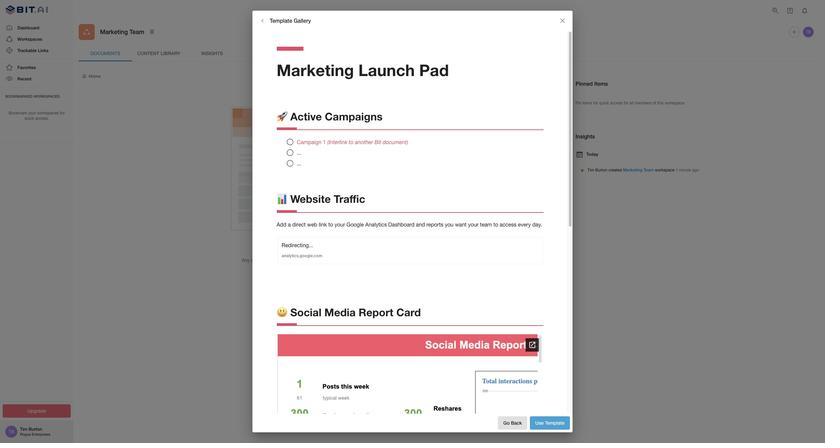 Task type: describe. For each thing, give the bounding box(es) containing it.
bookmark
[[9, 111, 27, 115]]

1 or from the left
[[276, 258, 280, 263]]

insights inside tab list
[[201, 50, 223, 56]]

bookmarked
[[5, 94, 33, 98]]

1 vertical spatial team
[[644, 168, 654, 173]]

2 vertical spatial this
[[325, 264, 333, 270]]

dashboard inside marketing launch pad dialog
[[389, 222, 415, 228]]

back
[[511, 420, 522, 426]]

content
[[137, 50, 159, 56]]

template inside button
[[545, 420, 565, 426]]

favorites
[[17, 65, 36, 70]]

marketing team
[[100, 28, 144, 36]]

minute
[[679, 168, 692, 173]]

direct
[[292, 222, 306, 228]]

traffic
[[334, 193, 365, 205]]

settings
[[254, 50, 277, 56]]

documents link
[[79, 45, 132, 61]]

items
[[595, 80, 608, 87]]

upgrade
[[27, 408, 46, 414]]

bit
[[375, 139, 381, 145]]

content library link
[[132, 45, 186, 61]]

add
[[277, 222, 287, 228]]

go back
[[504, 420, 522, 426]]

in
[[314, 258, 318, 263]]

any
[[242, 258, 250, 263]]

template gallery
[[270, 17, 311, 24]]

have
[[309, 245, 321, 251]]

workspace inside tim burton created marketing team workspace 1 minute ago
[[655, 168, 675, 173]]

tb button
[[803, 26, 815, 38]]

marketing for marketing team
[[100, 28, 128, 36]]

links
[[38, 48, 49, 53]]

1 vertical spatial this
[[319, 258, 327, 263]]

😃
[[277, 306, 288, 319]]

0 vertical spatial this
[[658, 101, 664, 105]]

insights link
[[186, 45, 239, 61]]

reports
[[427, 222, 444, 228]]

marketing team link
[[624, 168, 654, 173]]

marketing launch pad dialog
[[253, 11, 573, 443]]

tim for marketing
[[588, 168, 595, 173]]

home
[[89, 73, 101, 79]]

launch
[[359, 60, 415, 79]]

tim burton created marketing team workspace 1 minute ago
[[588, 168, 700, 173]]

will
[[352, 258, 359, 263]]

google
[[347, 222, 364, 228]]

go
[[504, 420, 510, 426]]

use template
[[536, 420, 565, 426]]

pinned
[[576, 80, 593, 87]]

1 horizontal spatial for
[[594, 101, 599, 105]]

report
[[359, 306, 394, 319]]

🚀
[[277, 110, 288, 123]]

be
[[360, 258, 365, 263]]

tim burton rogue enterprises
[[20, 427, 50, 437]]

bookmark image
[[148, 28, 156, 36]]

quick inside bookmark your workspaces for quick access.
[[24, 116, 34, 121]]

redirecting...
[[282, 242, 314, 248]]

use
[[536, 420, 544, 426]]

don't
[[295, 245, 308, 251]]

home link
[[81, 73, 101, 79]]

documents
[[90, 50, 120, 56]]

access.
[[35, 116, 49, 121]]

document)
[[383, 139, 408, 145]]

1 vertical spatial insights
[[576, 133, 595, 139]]

content library
[[137, 50, 181, 56]]

workspaces
[[17, 36, 42, 42]]

1 inside tim burton created marketing team workspace 1 minute ago
[[676, 168, 678, 173]]

pin
[[576, 101, 582, 105]]

card
[[397, 306, 421, 319]]

trackable links
[[17, 48, 49, 53]]

visible
[[366, 258, 380, 263]]

social
[[291, 306, 322, 319]]

settings link
[[239, 45, 292, 61]]

recent
[[17, 76, 32, 82]]



Task type: vqa. For each thing, say whether or not it's contained in the screenshot.
Tim associated with Marketing
yes



Task type: locate. For each thing, give the bounding box(es) containing it.
0 horizontal spatial access
[[500, 222, 517, 228]]

0 horizontal spatial dashboard
[[17, 25, 39, 30]]

workspace. right of at the right of the page
[[665, 101, 686, 105]]

quick right items
[[600, 101, 609, 105]]

dashboard up workspaces
[[17, 25, 39, 30]]

template left gallery
[[270, 17, 292, 24]]

campaign 1 link
[[297, 139, 328, 145]]

this right added
[[325, 264, 333, 270]]

pinned items
[[576, 80, 608, 87]]

a
[[288, 222, 291, 228]]

documents.
[[333, 245, 362, 251]]

🚀 active campaigns
[[277, 110, 383, 123]]

workspace. down the will
[[334, 264, 358, 270]]

trackable
[[17, 48, 37, 53]]

1 vertical spatial tb
[[8, 429, 14, 435]]

members
[[635, 101, 652, 105]]

0 vertical spatial tim
[[588, 168, 595, 173]]

1 ... from the top
[[297, 150, 302, 156]]

rogue
[[20, 433, 31, 437]]

your right the want
[[468, 222, 479, 228]]

created up added
[[297, 258, 313, 263]]

your inside bookmark your workspaces for quick access.
[[28, 111, 36, 115]]

0 horizontal spatial insights
[[201, 50, 223, 56]]

you inside marketing launch pad dialog
[[445, 222, 454, 228]]

you
[[445, 222, 454, 228], [386, 258, 394, 263]]

0 horizontal spatial created
[[297, 258, 313, 263]]

0 horizontal spatial burton
[[29, 427, 42, 432]]

workspaces
[[34, 94, 60, 98]]

ago
[[693, 168, 700, 173]]

1 vertical spatial workspace
[[328, 258, 351, 263]]

workspace inside any documents or folders created in this workspace will be visible to you or to anyone added to this workspace.
[[328, 258, 351, 263]]

2 or from the left
[[395, 258, 399, 263]]

tim up rogue
[[20, 427, 27, 432]]

enterprises
[[32, 433, 50, 437]]

workspace.
[[665, 101, 686, 105], [334, 264, 358, 270]]

marketing launch pad
[[277, 60, 449, 79]]

you left the want
[[445, 222, 454, 228]]

1 vertical spatial ...
[[297, 160, 302, 166]]

for inside bookmark your workspaces for quick access.
[[60, 111, 65, 115]]

team
[[480, 222, 492, 228]]

access left every
[[500, 222, 517, 228]]

burton down today
[[596, 168, 608, 173]]

tab list containing documents
[[79, 45, 815, 61]]

2 horizontal spatial marketing
[[624, 168, 643, 173]]

bookmark your workspaces for quick access.
[[9, 111, 65, 121]]

day.
[[533, 222, 543, 228]]

workspace
[[655, 168, 675, 173], [328, 258, 351, 263]]

marketing inside dialog
[[277, 60, 354, 79]]

marketing for marketing launch pad
[[277, 60, 354, 79]]

workspace left minute
[[655, 168, 675, 173]]

use template button
[[530, 416, 570, 430]]

tim inside tim burton rogue enterprises
[[20, 427, 27, 432]]

1 horizontal spatial 1
[[676, 168, 678, 173]]

0 vertical spatial tb
[[807, 30, 812, 34]]

1 vertical spatial marketing
[[277, 60, 354, 79]]

website
[[291, 193, 331, 205]]

analytics.google.com
[[282, 253, 323, 258]]

0 vertical spatial 1
[[323, 139, 326, 145]]

burton inside tim burton created marketing team workspace 1 minute ago
[[596, 168, 608, 173]]

you for want
[[445, 222, 454, 228]]

access left all
[[610, 101, 623, 105]]

this right of at the right of the page
[[658, 101, 664, 105]]

created left the marketing team 'link' in the right top of the page
[[609, 168, 623, 173]]

0 horizontal spatial or
[[276, 258, 280, 263]]

0 vertical spatial ...
[[297, 150, 302, 156]]

0 vertical spatial dashboard
[[17, 25, 39, 30]]

1 left (interlink at the left of page
[[323, 139, 326, 145]]

1 horizontal spatial template
[[545, 420, 565, 426]]

your left google
[[335, 222, 345, 228]]

active
[[291, 110, 322, 123]]

1 horizontal spatial tim
[[588, 168, 595, 173]]

marketing
[[100, 28, 128, 36], [277, 60, 354, 79], [624, 168, 643, 173]]

0 horizontal spatial quick
[[24, 116, 34, 121]]

campaign
[[297, 139, 322, 145]]

pad
[[420, 60, 449, 79]]

0 horizontal spatial you
[[386, 258, 394, 263]]

access inside marketing launch pad dialog
[[500, 222, 517, 228]]

your
[[28, 111, 36, 115], [335, 222, 345, 228], [468, 222, 479, 228]]

for
[[594, 101, 599, 105], [624, 101, 629, 105], [60, 111, 65, 115]]

you inside any documents or folders created in this workspace will be visible to you or to anyone added to this workspace.
[[386, 258, 394, 263]]

bookmarked workspaces
[[5, 94, 60, 98]]

media
[[325, 306, 356, 319]]

workspace. inside any documents or folders created in this workspace will be visible to you or to anyone added to this workspace.
[[334, 264, 358, 270]]

created
[[609, 168, 623, 173], [297, 258, 313, 263]]

recent button
[[0, 73, 73, 85]]

template right use on the right bottom
[[545, 420, 565, 426]]

😃 social media report card
[[277, 306, 421, 319]]

0 vertical spatial burton
[[596, 168, 608, 173]]

📊
[[277, 193, 288, 205]]

tim for enterprises
[[20, 427, 27, 432]]

0 vertical spatial created
[[609, 168, 623, 173]]

quick down bookmark
[[24, 116, 34, 121]]

campaign 1 (interlink to another bit document)
[[297, 139, 408, 145]]

gallery
[[294, 17, 311, 24]]

0 vertical spatial insights
[[201, 50, 223, 56]]

0 vertical spatial workspace.
[[665, 101, 686, 105]]

created inside tim burton created marketing team workspace 1 minute ago
[[609, 168, 623, 173]]

1 horizontal spatial quick
[[600, 101, 609, 105]]

you for or
[[386, 258, 394, 263]]

trackable links button
[[0, 45, 73, 56]]

1 left minute
[[676, 168, 678, 173]]

this
[[658, 101, 664, 105], [319, 258, 327, 263], [325, 264, 333, 270]]

0 horizontal spatial team
[[130, 28, 144, 36]]

0 horizontal spatial 1
[[323, 139, 326, 145]]

2 ... from the top
[[297, 160, 302, 166]]

0 horizontal spatial tb
[[8, 429, 14, 435]]

you
[[285, 245, 294, 251]]

0 vertical spatial template
[[270, 17, 292, 24]]

1 horizontal spatial your
[[335, 222, 345, 228]]

this right the in
[[319, 258, 327, 263]]

0 horizontal spatial workspace
[[328, 258, 351, 263]]

0 vertical spatial you
[[445, 222, 454, 228]]

workspaces button
[[0, 33, 73, 45]]

tim
[[588, 168, 595, 173], [20, 427, 27, 432]]

for right workspaces
[[60, 111, 65, 115]]

for right items
[[594, 101, 599, 105]]

to
[[349, 139, 354, 145], [329, 222, 333, 228], [494, 222, 499, 228], [381, 258, 385, 263], [401, 258, 405, 263], [320, 264, 324, 270]]

1 horizontal spatial team
[[644, 168, 654, 173]]

burton for enterprises
[[29, 427, 42, 432]]

today
[[587, 151, 599, 157]]

1 horizontal spatial tb
[[807, 30, 812, 34]]

1 horizontal spatial or
[[395, 258, 399, 263]]

0 vertical spatial quick
[[600, 101, 609, 105]]

1 horizontal spatial dashboard
[[389, 222, 415, 228]]

0 horizontal spatial your
[[28, 111, 36, 115]]

1 horizontal spatial insights
[[576, 133, 595, 139]]

0 horizontal spatial template
[[270, 17, 292, 24]]

0 horizontal spatial marketing
[[100, 28, 128, 36]]

1 horizontal spatial created
[[609, 168, 623, 173]]

items
[[583, 101, 593, 105]]

📊 website traffic
[[277, 193, 365, 205]]

documents
[[251, 258, 275, 263]]

any documents or folders created in this workspace will be visible to you or to anyone added to this workspace.
[[242, 258, 405, 270]]

tb inside button
[[807, 30, 812, 34]]

1 vertical spatial you
[[386, 258, 394, 263]]

0 vertical spatial marketing
[[100, 28, 128, 36]]

workspace down documents.
[[328, 258, 351, 263]]

1 vertical spatial dashboard
[[389, 222, 415, 228]]

2 horizontal spatial for
[[624, 101, 629, 105]]

1 vertical spatial quick
[[24, 116, 34, 121]]

0 horizontal spatial tim
[[20, 427, 27, 432]]

1 vertical spatial 1
[[676, 168, 678, 173]]

(interlink to another bit document) link
[[328, 139, 408, 145]]

tim down today
[[588, 168, 595, 173]]

0 horizontal spatial workspace.
[[334, 264, 358, 270]]

0 horizontal spatial for
[[60, 111, 65, 115]]

0 vertical spatial team
[[130, 28, 144, 36]]

for left all
[[624, 101, 629, 105]]

dashboard inside button
[[17, 25, 39, 30]]

tab list
[[79, 45, 815, 61]]

team
[[130, 28, 144, 36], [644, 168, 654, 173]]

1
[[323, 139, 326, 145], [676, 168, 678, 173]]

1 vertical spatial created
[[297, 258, 313, 263]]

want
[[455, 222, 467, 228]]

another
[[355, 139, 373, 145]]

of
[[653, 101, 657, 105]]

0 vertical spatial workspace
[[655, 168, 675, 173]]

pin items for quick access for all members of this workspace.
[[576, 101, 686, 105]]

any
[[323, 245, 332, 251]]

2 horizontal spatial your
[[468, 222, 479, 228]]

1 horizontal spatial access
[[610, 101, 623, 105]]

library
[[161, 50, 181, 56]]

insights
[[201, 50, 223, 56], [576, 133, 595, 139]]

you right the 'visible'
[[386, 258, 394, 263]]

1 horizontal spatial workspace.
[[665, 101, 686, 105]]

you don't have any documents.
[[285, 245, 362, 251]]

access
[[610, 101, 623, 105], [500, 222, 517, 228]]

1 horizontal spatial burton
[[596, 168, 608, 173]]

added
[[305, 264, 319, 270]]

...
[[297, 150, 302, 156], [297, 160, 302, 166]]

(interlink
[[328, 139, 348, 145]]

burton inside tim burton rogue enterprises
[[29, 427, 42, 432]]

dashboard left and
[[389, 222, 415, 228]]

tb
[[807, 30, 812, 34], [8, 429, 14, 435]]

burton for marketing
[[596, 168, 608, 173]]

template
[[270, 17, 292, 24], [545, 420, 565, 426]]

web
[[307, 222, 318, 228]]

1 horizontal spatial marketing
[[277, 60, 354, 79]]

your up access.
[[28, 111, 36, 115]]

1 vertical spatial workspace.
[[334, 264, 358, 270]]

campaigns
[[325, 110, 383, 123]]

1 horizontal spatial you
[[445, 222, 454, 228]]

1 vertical spatial template
[[545, 420, 565, 426]]

created inside any documents or folders created in this workspace will be visible to you or to anyone added to this workspace.
[[297, 258, 313, 263]]

add a direct web link to your google analytics dashboard and reports you want your team to access every day.
[[277, 222, 543, 228]]

0 vertical spatial access
[[610, 101, 623, 105]]

1 horizontal spatial workspace
[[655, 168, 675, 173]]

1 vertical spatial tim
[[20, 427, 27, 432]]

1 vertical spatial access
[[500, 222, 517, 228]]

every
[[518, 222, 531, 228]]

1 inside marketing launch pad dialog
[[323, 139, 326, 145]]

upgrade button
[[3, 404, 71, 418]]

go back button
[[498, 416, 528, 430]]

or right the 'visible'
[[395, 258, 399, 263]]

tim inside tim burton created marketing team workspace 1 minute ago
[[588, 168, 595, 173]]

all
[[630, 101, 634, 105]]

folders
[[281, 258, 296, 263]]

2 vertical spatial marketing
[[624, 168, 643, 173]]

anyone
[[289, 264, 304, 270]]

1 vertical spatial burton
[[29, 427, 42, 432]]

burton up enterprises
[[29, 427, 42, 432]]

and
[[416, 222, 425, 228]]

or left folders
[[276, 258, 280, 263]]



